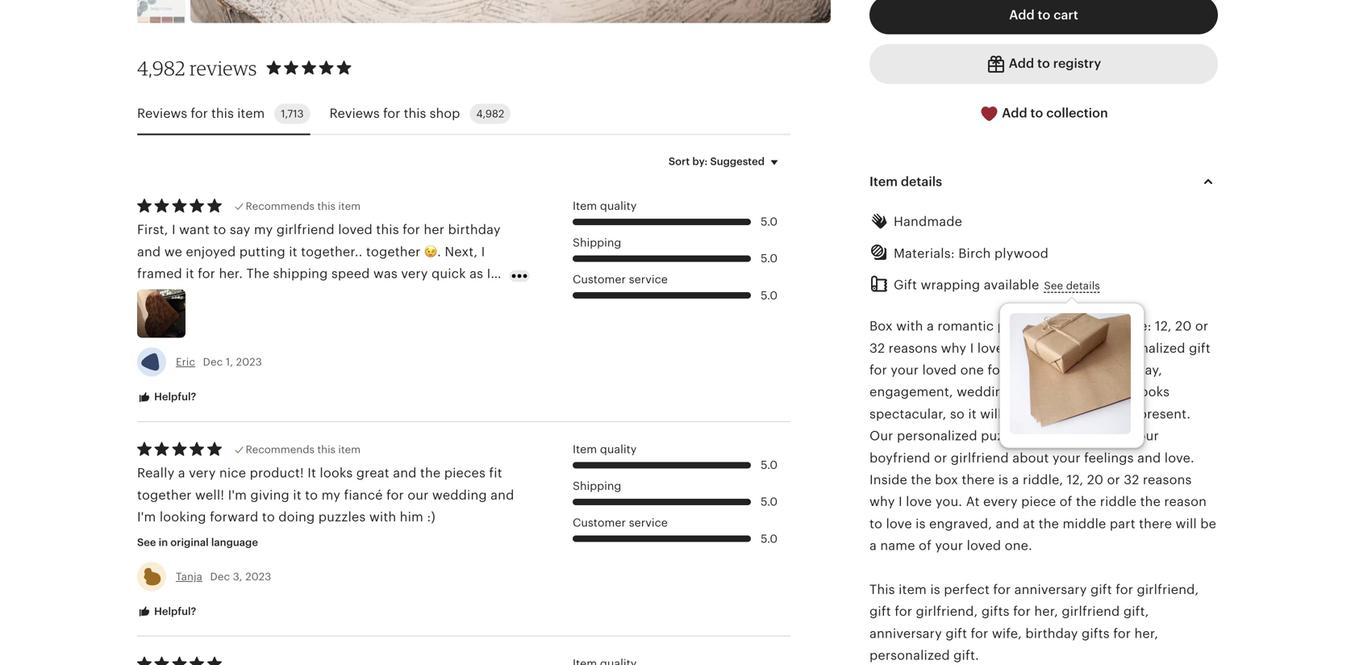 Task type: locate. For each thing, give the bounding box(es) containing it.
2 helpful? from the top
[[152, 605, 196, 617]]

looks up my
[[320, 466, 353, 480]]

32
[[870, 341, 886, 355], [1124, 473, 1140, 487]]

available
[[984, 278, 1040, 292]]

0 vertical spatial customer
[[573, 273, 626, 286]]

pieces
[[444, 466, 486, 480]]

wrapping
[[921, 278, 981, 292]]

reviews
[[137, 106, 187, 121], [330, 106, 380, 121]]

be
[[1006, 407, 1022, 421], [1201, 516, 1217, 531]]

1 vertical spatial quality
[[600, 443, 637, 455]]

4,982 for 4,982
[[476, 108, 505, 120]]

2 customer service from the top
[[573, 516, 668, 529]]

1 quality from the top
[[600, 199, 637, 212]]

1 vertical spatial service
[[629, 516, 668, 529]]

looks inside really a very nice product! it looks great and the pieces fit together well! i'm giving it to my fiancé for our wedding and i'm looking forward to doing puzzles with him :)
[[320, 466, 353, 480]]

1 vertical spatial will
[[1026, 429, 1047, 443]]

her,
[[1035, 604, 1059, 619], [1135, 626, 1159, 641]]

32 down box
[[870, 341, 886, 355]]

details inside dropdown button
[[901, 174, 943, 189]]

4,982
[[137, 56, 186, 80], [476, 108, 505, 120]]

for down 4,982 reviews
[[191, 106, 208, 121]]

wife,
[[993, 626, 1023, 641]]

1 vertical spatial or
[[935, 451, 948, 465]]

loved down engraved,
[[967, 538, 1002, 553]]

4,982 reviews
[[137, 56, 257, 80]]

0 vertical spatial it
[[969, 407, 977, 421]]

love left you.
[[906, 495, 933, 509]]

add down 'add to cart' button
[[1009, 56, 1035, 71]]

be up puzzle on the right of page
[[1006, 407, 1022, 421]]

1 horizontal spatial great
[[1036, 407, 1069, 421]]

to inside box with a romantic personalized gift puzzle: 12, 20 or 32 reasons why i love you is a unique personalized gift for your loved one for an anniversary, birthday, engagement, wedding, date. wooden box looks spectacular, so it will be a great expensive present. our personalized puzzle will help you tell your boyfriend or girlfriend about your feelings and love. inside the box there is a riddle, 12, 20 or 32 reasons why i love you. at every piece of the riddle the reason to love is engraved, and at the middle part there will be a name of your loved one.
[[870, 516, 883, 531]]

her, down gift,
[[1135, 626, 1159, 641]]

0 vertical spatial item quality
[[573, 199, 637, 212]]

registry
[[1054, 56, 1102, 71]]

1 vertical spatial anniversary
[[870, 626, 943, 641]]

your right tell
[[1132, 429, 1160, 443]]

girlfriend down puzzle on the right of page
[[951, 451, 1010, 465]]

see in original language
[[137, 537, 258, 549]]

1 vertical spatial shipping
[[573, 479, 622, 492]]

0 vertical spatial love
[[978, 341, 1004, 355]]

it
[[308, 466, 316, 480]]

present.
[[1139, 407, 1191, 421]]

2 customer from the top
[[573, 516, 626, 529]]

see inside button
[[137, 537, 156, 549]]

20 right puzzle:
[[1176, 319, 1192, 333]]

dec left 3,
[[210, 570, 230, 583]]

1 horizontal spatial will
[[1026, 429, 1047, 443]]

it right so
[[969, 407, 977, 421]]

be down reason
[[1201, 516, 1217, 531]]

0 vertical spatial girlfriend,
[[1138, 582, 1200, 597]]

1 horizontal spatial with
[[897, 319, 924, 333]]

1 vertical spatial item
[[573, 199, 597, 212]]

birthday,
[[1107, 363, 1163, 377]]

2 reviews from the left
[[330, 106, 380, 121]]

and
[[1138, 451, 1162, 465], [393, 466, 417, 480], [491, 488, 515, 502], [996, 516, 1020, 531]]

i'm
[[228, 488, 247, 502], [137, 510, 156, 524]]

with
[[897, 319, 924, 333], [370, 510, 397, 524]]

for left our
[[387, 488, 404, 502]]

0 horizontal spatial gifts
[[982, 604, 1010, 619]]

this
[[211, 106, 234, 121], [404, 106, 426, 121], [317, 200, 336, 212], [317, 443, 336, 455]]

personalized left gift.
[[870, 648, 951, 663]]

love up one in the right bottom of the page
[[978, 341, 1004, 355]]

see for see in original language
[[137, 537, 156, 549]]

1 horizontal spatial see
[[1045, 280, 1064, 292]]

eric link
[[176, 356, 195, 368]]

0 horizontal spatial great
[[357, 466, 390, 480]]

reviews for this shop
[[330, 106, 460, 121]]

1 vertical spatial of
[[919, 538, 932, 553]]

2 5.0 from the top
[[761, 252, 778, 265]]

0 vertical spatial add
[[1010, 8, 1035, 22]]

spectacular,
[[870, 407, 947, 421]]

12,
[[1156, 319, 1172, 333], [1067, 473, 1084, 487]]

helpful? button down eric
[[125, 382, 208, 412]]

0 vertical spatial 2023
[[236, 356, 262, 368]]

reasons
[[889, 341, 938, 355], [1144, 473, 1193, 487]]

loved left one in the right bottom of the page
[[923, 363, 957, 377]]

0 horizontal spatial loved
[[923, 363, 957, 377]]

to left registry
[[1038, 56, 1051, 71]]

gift
[[1082, 319, 1104, 333], [1190, 341, 1211, 355], [1091, 582, 1113, 597], [870, 604, 892, 619], [946, 626, 968, 641]]

and down "fit"
[[491, 488, 515, 502]]

reviews
[[190, 56, 257, 80]]

gifts
[[982, 604, 1010, 619], [1082, 626, 1110, 641]]

1 vertical spatial be
[[1201, 516, 1217, 531]]

gifts up wife,
[[982, 604, 1010, 619]]

helpful? button
[[125, 382, 208, 412], [125, 597, 208, 627]]

0 vertical spatial 32
[[870, 341, 886, 355]]

1 vertical spatial gifts
[[1082, 626, 1110, 641]]

for left the an on the bottom right
[[988, 363, 1006, 377]]

the right at on the right bottom
[[1039, 516, 1060, 531]]

0 horizontal spatial girlfriend
[[951, 451, 1010, 465]]

product!
[[250, 466, 304, 480]]

you up the an on the bottom right
[[1008, 341, 1031, 355]]

why down inside
[[870, 495, 896, 509]]

girlfriend
[[951, 451, 1010, 465], [1062, 604, 1121, 619]]

1 item quality from the top
[[573, 199, 637, 212]]

1 horizontal spatial why
[[942, 341, 967, 355]]

to up name
[[870, 516, 883, 531]]

0 vertical spatial be
[[1006, 407, 1022, 421]]

1 horizontal spatial box
[[1111, 385, 1134, 399]]

5.0
[[761, 215, 778, 228], [761, 252, 778, 265], [761, 289, 778, 302], [761, 459, 778, 471], [761, 495, 778, 508], [761, 532, 778, 545]]

1 horizontal spatial reviews
[[330, 106, 380, 121]]

it
[[969, 407, 977, 421], [293, 488, 302, 502]]

add inside button
[[1010, 8, 1035, 22]]

gift.
[[954, 648, 980, 663]]

puzzle:
[[1107, 319, 1152, 333]]

gift wrapping available
[[894, 278, 1040, 292]]

it inside really a very nice product! it looks great and the pieces fit together well! i'm giving it to my fiancé for our wedding and i'm looking forward to doing puzzles with him :)
[[293, 488, 302, 502]]

wedding
[[433, 488, 487, 502]]

0 vertical spatial her,
[[1035, 604, 1059, 619]]

puzzle
[[982, 429, 1022, 443]]

1 customer from the top
[[573, 273, 626, 286]]

0 vertical spatial with
[[897, 319, 924, 333]]

0 vertical spatial girlfriend
[[951, 451, 1010, 465]]

reasons down "love." on the bottom right of page
[[1144, 473, 1193, 487]]

reviews down 4,982 reviews
[[137, 106, 187, 121]]

you down expensive
[[1082, 429, 1105, 443]]

0 vertical spatial reasons
[[889, 341, 938, 355]]

see
[[1045, 280, 1064, 292], [137, 537, 156, 549]]

0 vertical spatial shipping
[[573, 236, 622, 249]]

a
[[927, 319, 935, 333], [1048, 341, 1055, 355], [1025, 407, 1032, 421], [178, 466, 185, 480], [1013, 473, 1020, 487], [870, 538, 877, 553]]

1 horizontal spatial looks
[[1137, 385, 1170, 399]]

1 vertical spatial 20
[[1088, 473, 1104, 487]]

helpful? for first "helpful?" button from the bottom of the page
[[152, 605, 196, 617]]

will down wedding, at the right bottom
[[981, 407, 1002, 421]]

why down romantic
[[942, 341, 967, 355]]

girlfriend, up gift,
[[1138, 582, 1200, 597]]

the up our
[[420, 466, 441, 480]]

nice
[[219, 466, 246, 480]]

with right box
[[897, 319, 924, 333]]

1 horizontal spatial reasons
[[1144, 473, 1193, 487]]

0 horizontal spatial why
[[870, 495, 896, 509]]

will up "about"
[[1026, 429, 1047, 443]]

to
[[1038, 8, 1051, 22], [1038, 56, 1051, 71], [1031, 106, 1044, 120], [305, 488, 318, 502], [262, 510, 275, 524], [870, 516, 883, 531]]

1 horizontal spatial of
[[1060, 495, 1073, 509]]

a inside really a very nice product! it looks great and the pieces fit together well! i'm giving it to my fiancé for our wedding and i'm looking forward to doing puzzles with him :)
[[178, 466, 185, 480]]

a up anniversary,
[[1048, 341, 1055, 355]]

anniversary up birthday on the bottom of page
[[1015, 582, 1088, 597]]

helpful? down eric
[[152, 391, 196, 403]]

is left engraved,
[[916, 516, 926, 531]]

girlfriend, down "perfect"
[[916, 604, 979, 619]]

i
[[971, 341, 974, 355], [899, 495, 903, 509]]

1 vertical spatial looks
[[320, 466, 353, 480]]

to left the "cart"
[[1038, 8, 1051, 22]]

girlfriend inside the this item is perfect for anniversary gift for girlfriend, gift for girlfriend, gifts for her, girlfriend gift, anniversary gift for wife, birthday gifts for her, personalized gift.
[[1062, 604, 1121, 619]]

a left very
[[178, 466, 185, 480]]

the inside really a very nice product! it looks great and the pieces fit together well! i'm giving it to my fiancé for our wedding and i'm looking forward to doing puzzles with him :)
[[420, 466, 441, 480]]

0 horizontal spatial 20
[[1088, 473, 1104, 487]]

add inside "button"
[[1003, 106, 1028, 120]]

of right piece
[[1060, 495, 1073, 509]]

the up middle
[[1077, 495, 1097, 509]]

12, right the riddle,
[[1067, 473, 1084, 487]]

i'm up forward
[[228, 488, 247, 502]]

i down inside
[[899, 495, 903, 509]]

1 vertical spatial 2023
[[246, 570, 271, 583]]

item quality
[[573, 199, 637, 212], [573, 443, 637, 455]]

1 vertical spatial it
[[293, 488, 302, 502]]

see in original language button
[[125, 528, 270, 557]]

add down add to registry button
[[1003, 106, 1028, 120]]

of right name
[[919, 538, 932, 553]]

1 vertical spatial helpful? button
[[125, 597, 208, 627]]

2 vertical spatial add
[[1003, 106, 1028, 120]]

reviews for this item
[[137, 106, 265, 121]]

details for see details
[[1067, 280, 1101, 292]]

2 item quality from the top
[[573, 443, 637, 455]]

1 vertical spatial reasons
[[1144, 473, 1193, 487]]

item
[[237, 106, 265, 121], [338, 200, 361, 212], [338, 443, 361, 455], [899, 582, 927, 597]]

collection
[[1047, 106, 1109, 120]]

box
[[1111, 385, 1134, 399], [936, 473, 959, 487]]

1 vertical spatial girlfriend
[[1062, 604, 1121, 619]]

tab list
[[137, 94, 791, 135]]

3,
[[233, 570, 243, 583]]

1 helpful? button from the top
[[125, 382, 208, 412]]

6 5.0 from the top
[[761, 532, 778, 545]]

1 vertical spatial box
[[936, 473, 959, 487]]

box up you.
[[936, 473, 959, 487]]

anniversary down this
[[870, 626, 943, 641]]

with left him
[[370, 510, 397, 524]]

20 down feelings
[[1088, 473, 1104, 487]]

add for add to registry
[[1009, 56, 1035, 71]]

details
[[901, 174, 943, 189], [1067, 280, 1101, 292]]

add to collection
[[999, 106, 1109, 120]]

in
[[159, 537, 168, 549]]

1 vertical spatial i'm
[[137, 510, 156, 524]]

for up wife,
[[1014, 604, 1031, 619]]

tooltip
[[1000, 299, 1145, 448]]

0 horizontal spatial reviews
[[137, 106, 187, 121]]

reviews right 1,713
[[330, 106, 380, 121]]

1 horizontal spatial it
[[969, 407, 977, 421]]

or down feelings
[[1108, 473, 1121, 487]]

0 horizontal spatial 32
[[870, 341, 886, 355]]

1 vertical spatial recommends
[[246, 443, 315, 455]]

1 horizontal spatial 20
[[1176, 319, 1192, 333]]

a down date.
[[1025, 407, 1032, 421]]

0 horizontal spatial 4,982
[[137, 56, 186, 80]]

so
[[951, 407, 965, 421]]

for inside really a very nice product! it looks great and the pieces fit together well! i'm giving it to my fiancé for our wedding and i'm looking forward to doing puzzles with him :)
[[387, 488, 404, 502]]

great inside really a very nice product! it looks great and the pieces fit together well! i'm giving it to my fiancé for our wedding and i'm looking forward to doing puzzles with him :)
[[357, 466, 390, 480]]

is left "perfect"
[[931, 582, 941, 597]]

1 recommends from the top
[[246, 200, 315, 212]]

1 vertical spatial customer
[[573, 516, 626, 529]]

0 vertical spatial details
[[901, 174, 943, 189]]

1 horizontal spatial i
[[971, 341, 974, 355]]

gifts right birthday on the bottom of page
[[1082, 626, 1110, 641]]

1 horizontal spatial loved
[[967, 538, 1002, 553]]

add left the "cart"
[[1010, 8, 1035, 22]]

2023
[[236, 356, 262, 368], [246, 570, 271, 583]]

shipping
[[573, 236, 622, 249], [573, 479, 622, 492]]

0 horizontal spatial box
[[936, 473, 959, 487]]

for
[[191, 106, 208, 121], [383, 106, 401, 121], [870, 363, 888, 377], [988, 363, 1006, 377], [387, 488, 404, 502], [994, 582, 1011, 597], [1116, 582, 1134, 597], [895, 604, 913, 619], [1014, 604, 1031, 619], [971, 626, 989, 641], [1114, 626, 1132, 641]]

2 vertical spatial item
[[573, 443, 597, 455]]

personalized inside the this item is perfect for anniversary gift for girlfriend, gift for girlfriend, gifts for her, girlfriend gift, anniversary gift for wife, birthday gifts for her, personalized gift.
[[870, 648, 951, 663]]

0 vertical spatial recommends this item
[[246, 200, 361, 212]]

middle
[[1063, 516, 1107, 531]]

or right puzzle:
[[1196, 319, 1209, 333]]

wedding,
[[957, 385, 1016, 399]]

add inside button
[[1009, 56, 1035, 71]]

a left romantic
[[927, 319, 935, 333]]

0 vertical spatial service
[[629, 273, 668, 286]]

0 horizontal spatial girlfriend,
[[916, 604, 979, 619]]

helpful? button down tanja
[[125, 597, 208, 627]]

to left the collection
[[1031, 106, 1044, 120]]

personalized gift gift for her anniversary gifts image 10 image
[[137, 0, 186, 46]]

2 recommends from the top
[[246, 443, 315, 455]]

why
[[942, 341, 967, 355], [870, 495, 896, 509]]

0 vertical spatial great
[[1036, 407, 1069, 421]]

0 vertical spatial customer service
[[573, 273, 668, 286]]

2 quality from the top
[[600, 443, 637, 455]]

details up 'unique' on the right bottom of page
[[1067, 280, 1101, 292]]

0 horizontal spatial see
[[137, 537, 156, 549]]

or right boyfriend
[[935, 451, 948, 465]]

see left in
[[137, 537, 156, 549]]

engagement,
[[870, 385, 954, 399]]

1 helpful? from the top
[[152, 391, 196, 403]]

2 horizontal spatial or
[[1196, 319, 1209, 333]]

our
[[870, 429, 894, 443]]

forward
[[210, 510, 259, 524]]

see right 'available'
[[1045, 280, 1064, 292]]

32 up riddle
[[1124, 473, 1140, 487]]

0 horizontal spatial it
[[293, 488, 302, 502]]

0 vertical spatial helpful? button
[[125, 382, 208, 412]]

0 vertical spatial see
[[1045, 280, 1064, 292]]

1 vertical spatial with
[[370, 510, 397, 524]]

of
[[1060, 495, 1073, 509], [919, 538, 932, 553]]

0 vertical spatial i'm
[[228, 488, 247, 502]]

0 vertical spatial 4,982
[[137, 56, 186, 80]]

service
[[629, 273, 668, 286], [629, 516, 668, 529]]

loved
[[923, 363, 957, 377], [967, 538, 1002, 553]]

1 vertical spatial 4,982
[[476, 108, 505, 120]]

1 reviews from the left
[[137, 106, 187, 121]]

i'm down together
[[137, 510, 156, 524]]

great
[[1036, 407, 1069, 421], [357, 466, 390, 480]]

girlfriend up birthday on the bottom of page
[[1062, 604, 1121, 619]]

riddle,
[[1023, 473, 1064, 487]]

expensive
[[1073, 407, 1136, 421]]

1 horizontal spatial gifts
[[1082, 626, 1110, 641]]

great up help
[[1036, 407, 1069, 421]]

1 vertical spatial add
[[1009, 56, 1035, 71]]

1 horizontal spatial girlfriend
[[1062, 604, 1121, 619]]

1 horizontal spatial you
[[1082, 429, 1105, 443]]

1 vertical spatial 12,
[[1067, 473, 1084, 487]]

eric
[[176, 356, 195, 368]]

there right part
[[1140, 516, 1173, 531]]

customer service
[[573, 273, 668, 286], [573, 516, 668, 529]]

it up the doing
[[293, 488, 302, 502]]

suggested
[[711, 156, 765, 168]]

there up at at the right of page
[[962, 473, 995, 487]]



Task type: describe. For each thing, give the bounding box(es) containing it.
1 horizontal spatial 12,
[[1156, 319, 1172, 333]]

1 horizontal spatial girlfriend,
[[1138, 582, 1200, 597]]

materials: birch plywood
[[894, 246, 1049, 261]]

0 vertical spatial 20
[[1176, 319, 1192, 333]]

really
[[137, 466, 175, 480]]

a down "about"
[[1013, 473, 1020, 487]]

see for see details
[[1045, 280, 1064, 292]]

for up gift,
[[1116, 582, 1134, 597]]

add to collection button
[[870, 93, 1219, 133]]

1 vertical spatial i
[[899, 495, 903, 509]]

to down giving
[[262, 510, 275, 524]]

unique
[[1059, 341, 1102, 355]]

1 vertical spatial why
[[870, 495, 896, 509]]

add for add to cart
[[1010, 8, 1035, 22]]

1 horizontal spatial i'm
[[228, 488, 247, 502]]

anniversary,
[[1028, 363, 1104, 377]]

engraved,
[[930, 516, 993, 531]]

our
[[408, 488, 429, 502]]

doing
[[279, 510, 315, 524]]

gift up present.
[[1190, 341, 1211, 355]]

0 horizontal spatial her,
[[1035, 604, 1059, 619]]

4 5.0 from the top
[[761, 459, 778, 471]]

1 vertical spatial you
[[1082, 429, 1105, 443]]

1 horizontal spatial there
[[1140, 516, 1173, 531]]

sort by: suggested button
[[657, 145, 797, 179]]

box with a romantic personalized gift puzzle: 12, 20 or 32 reasons why i love you is a unique personalized gift for your loved one for an anniversary, birthday, engagement, wedding, date. wooden box looks spectacular, so it will be a great expensive present. our personalized puzzle will help you tell your boyfriend or girlfriend about your feelings and love. inside the box there is a riddle, 12, 20 or 32 reasons why i love you. at every piece of the riddle the reason to love is engraved, and at the middle part there will be a name of your loved one.
[[870, 319, 1217, 553]]

with inside box with a romantic personalized gift puzzle: 12, 20 or 32 reasons why i love you is a unique personalized gift for your loved one for an anniversary, birthday, engagement, wedding, date. wooden box looks spectacular, so it will be a great expensive present. our personalized puzzle will help you tell your boyfriend or girlfriend about your feelings and love. inside the box there is a riddle, 12, 20 or 32 reasons why i love you. at every piece of the riddle the reason to love is engraved, and at the middle part there will be a name of your loved one.
[[897, 319, 924, 333]]

0 vertical spatial box
[[1111, 385, 1134, 399]]

looks inside box with a romantic personalized gift puzzle: 12, 20 or 32 reasons why i love you is a unique personalized gift for your loved one for an anniversary, birthday, engagement, wedding, date. wooden box looks spectacular, so it will be a great expensive present. our personalized puzzle will help you tell your boyfriend or girlfriend about your feelings and love. inside the box there is a riddle, 12, 20 or 32 reasons why i love you. at every piece of the riddle the reason to love is engraved, and at the middle part there will be a name of your loved one.
[[1137, 385, 1170, 399]]

sort by: suggested
[[669, 156, 765, 168]]

great inside box with a romantic personalized gift puzzle: 12, 20 or 32 reasons why i love you is a unique personalized gift for your loved one for an anniversary, birthday, engagement, wedding, date. wooden box looks spectacular, so it will be a great expensive present. our personalized puzzle will help you tell your boyfriend or girlfriend about your feelings and love. inside the box there is a riddle, 12, 20 or 32 reasons why i love you. at every piece of the riddle the reason to love is engraved, and at the middle part there will be a name of your loved one.
[[1036, 407, 1069, 421]]

language
[[211, 537, 258, 549]]

item inside dropdown button
[[870, 174, 898, 189]]

gift up gift.
[[946, 626, 968, 641]]

box
[[870, 319, 893, 333]]

this
[[870, 582, 896, 597]]

gift down middle
[[1091, 582, 1113, 597]]

my
[[322, 488, 341, 502]]

at
[[1024, 516, 1036, 531]]

reason
[[1165, 495, 1207, 509]]

love.
[[1165, 451, 1195, 465]]

3 5.0 from the top
[[761, 289, 778, 302]]

birthday
[[1026, 626, 1079, 641]]

item inside the this item is perfect for anniversary gift for girlfriend, gift for girlfriend, gifts for her, girlfriend gift, anniversary gift for wife, birthday gifts for her, personalized gift.
[[899, 582, 927, 597]]

1 vertical spatial 32
[[1124, 473, 1140, 487]]

2 service from the top
[[629, 516, 668, 529]]

2 helpful? button from the top
[[125, 597, 208, 627]]

every
[[984, 495, 1018, 509]]

at
[[967, 495, 980, 509]]

0 vertical spatial gifts
[[982, 604, 1010, 619]]

details for item details
[[901, 174, 943, 189]]

an
[[1009, 363, 1025, 377]]

:)
[[427, 510, 436, 524]]

is up every
[[999, 473, 1009, 487]]

2 vertical spatial will
[[1176, 516, 1198, 531]]

to left my
[[305, 488, 318, 502]]

riddle
[[1101, 495, 1137, 509]]

puzzles
[[319, 510, 366, 524]]

with inside really a very nice product! it looks great and the pieces fit together well! i'm giving it to my fiancé for our wedding and i'm looking forward to doing puzzles with him :)
[[370, 510, 397, 524]]

reviews for reviews for this item
[[137, 106, 187, 121]]

0 vertical spatial or
[[1196, 319, 1209, 333]]

sort
[[669, 156, 690, 168]]

your down engraved,
[[936, 538, 964, 553]]

giving
[[251, 488, 290, 502]]

2 vertical spatial love
[[887, 516, 913, 531]]

to inside button
[[1038, 56, 1051, 71]]

to inside "button"
[[1031, 106, 1044, 120]]

help
[[1051, 429, 1078, 443]]

wooden
[[1055, 385, 1107, 399]]

2023 for tanja dec 3, 2023
[[246, 570, 271, 583]]

1 vertical spatial loved
[[967, 538, 1002, 553]]

dec for 3,
[[210, 570, 230, 583]]

for right "perfect"
[[994, 582, 1011, 597]]

0 horizontal spatial of
[[919, 538, 932, 553]]

and left "love." on the bottom right of page
[[1138, 451, 1162, 465]]

add to cart button
[[870, 0, 1219, 34]]

2 shipping from the top
[[573, 479, 622, 492]]

it inside box with a romantic personalized gift puzzle: 12, 20 or 32 reasons why i love you is a unique personalized gift for your loved one for an anniversary, birthday, engagement, wedding, date. wooden box looks spectacular, so it will be a great expensive present. our personalized puzzle will help you tell your boyfriend or girlfriend about your feelings and love. inside the box there is a riddle, 12, 20 or 32 reasons why i love you. at every piece of the riddle the reason to love is engraved, and at the middle part there will be a name of your loved one.
[[969, 407, 977, 421]]

personalized down so
[[897, 429, 978, 443]]

for left the shop
[[383, 106, 401, 121]]

date.
[[1020, 385, 1052, 399]]

you.
[[936, 495, 963, 509]]

fiancé
[[344, 488, 383, 502]]

0 horizontal spatial anniversary
[[870, 626, 943, 641]]

1,713
[[281, 108, 304, 120]]

together
[[137, 488, 192, 502]]

1 horizontal spatial anniversary
[[1015, 582, 1088, 597]]

romantic
[[938, 319, 995, 333]]

gift,
[[1124, 604, 1150, 619]]

the down boyfriend
[[912, 473, 932, 487]]

cart
[[1054, 8, 1079, 22]]

eric dec 1, 2023
[[176, 356, 262, 368]]

0 horizontal spatial 12,
[[1067, 473, 1084, 487]]

gift down this
[[870, 604, 892, 619]]

1 service from the top
[[629, 273, 668, 286]]

0 vertical spatial there
[[962, 473, 995, 487]]

0 vertical spatial why
[[942, 341, 967, 355]]

really a very nice product! it looks great and the pieces fit together well! i'm giving it to my fiancé for our wedding and i'm looking forward to doing puzzles with him :)
[[137, 466, 515, 524]]

the right riddle
[[1141, 495, 1161, 509]]

for down this
[[895, 604, 913, 619]]

shop
[[430, 106, 460, 121]]

one
[[961, 363, 985, 377]]

1 5.0 from the top
[[761, 215, 778, 228]]

tanja link
[[176, 570, 203, 583]]

inside
[[870, 473, 908, 487]]

0 horizontal spatial will
[[981, 407, 1002, 421]]

gift
[[894, 278, 918, 292]]

part
[[1110, 516, 1136, 531]]

1 vertical spatial her,
[[1135, 626, 1159, 641]]

plywood
[[995, 246, 1049, 261]]

item inside tab list
[[237, 106, 265, 121]]

reviews for reviews for this shop
[[330, 106, 380, 121]]

birch
[[959, 246, 991, 261]]

fit
[[489, 466, 503, 480]]

2023 for eric dec 1, 2023
[[236, 356, 262, 368]]

2 vertical spatial or
[[1108, 473, 1121, 487]]

by:
[[693, 156, 708, 168]]

tanja
[[176, 570, 203, 583]]

for up gift.
[[971, 626, 989, 641]]

perfect
[[944, 582, 990, 597]]

0 horizontal spatial be
[[1006, 407, 1022, 421]]

item details button
[[856, 162, 1233, 201]]

dec for 1,
[[203, 356, 223, 368]]

0 horizontal spatial or
[[935, 451, 948, 465]]

1 customer service from the top
[[573, 273, 668, 286]]

him
[[400, 510, 424, 524]]

one.
[[1005, 538, 1033, 553]]

tell
[[1108, 429, 1128, 443]]

1 vertical spatial love
[[906, 495, 933, 509]]

see details link
[[1045, 278, 1101, 293]]

see details
[[1045, 280, 1101, 292]]

4,982 for 4,982 reviews
[[137, 56, 186, 80]]

0 horizontal spatial you
[[1008, 341, 1031, 355]]

5 5.0 from the top
[[761, 495, 778, 508]]

add for add to collection
[[1003, 106, 1028, 120]]

very
[[189, 466, 216, 480]]

tab list containing reviews for this item
[[137, 94, 791, 135]]

add to registry button
[[870, 44, 1219, 84]]

personalized up 'unique' on the right bottom of page
[[998, 319, 1079, 333]]

0 horizontal spatial i'm
[[137, 510, 156, 524]]

add to registry
[[1006, 56, 1102, 71]]

handmade
[[894, 214, 963, 229]]

gift up 'unique' on the right bottom of page
[[1082, 319, 1104, 333]]

2 recommends this item from the top
[[246, 443, 361, 455]]

for up engagement,
[[870, 363, 888, 377]]

about
[[1013, 451, 1050, 465]]

and up our
[[393, 466, 417, 480]]

is up anniversary,
[[1034, 341, 1044, 355]]

boyfriend
[[870, 451, 931, 465]]

tanja dec 3, 2023
[[176, 570, 271, 583]]

1 vertical spatial girlfriend,
[[916, 604, 979, 619]]

and left at on the right bottom
[[996, 516, 1020, 531]]

to inside button
[[1038, 8, 1051, 22]]

personalized up birthday,
[[1106, 341, 1186, 355]]

name
[[881, 538, 916, 553]]

helpful? for 1st "helpful?" button from the top
[[152, 391, 196, 403]]

materials:
[[894, 246, 955, 261]]

is inside the this item is perfect for anniversary gift for girlfriend, gift for girlfriend, gifts for her, girlfriend gift, anniversary gift for wife, birthday gifts for her, personalized gift.
[[931, 582, 941, 597]]

girlfriend inside box with a romantic personalized gift puzzle: 12, 20 or 32 reasons why i love you is a unique personalized gift for your loved one for an anniversary, birthday, engagement, wedding, date. wooden box looks spectacular, so it will be a great expensive present. our personalized puzzle will help you tell your boyfriend or girlfriend about your feelings and love. inside the box there is a riddle, 12, 20 or 32 reasons why i love you. at every piece of the riddle the reason to love is engraved, and at the middle part there will be a name of your loved one.
[[951, 451, 1010, 465]]

a left name
[[870, 538, 877, 553]]

your down help
[[1053, 451, 1081, 465]]

add to cart
[[1010, 8, 1079, 22]]

1 recommends this item from the top
[[246, 200, 361, 212]]

original
[[171, 537, 209, 549]]

1 shipping from the top
[[573, 236, 622, 249]]

feelings
[[1085, 451, 1135, 465]]

for down gift,
[[1114, 626, 1132, 641]]

view details of this review photo by eric image
[[137, 290, 186, 338]]

your up engagement,
[[891, 363, 919, 377]]



Task type: vqa. For each thing, say whether or not it's contained in the screenshot.
the Home & Living
no



